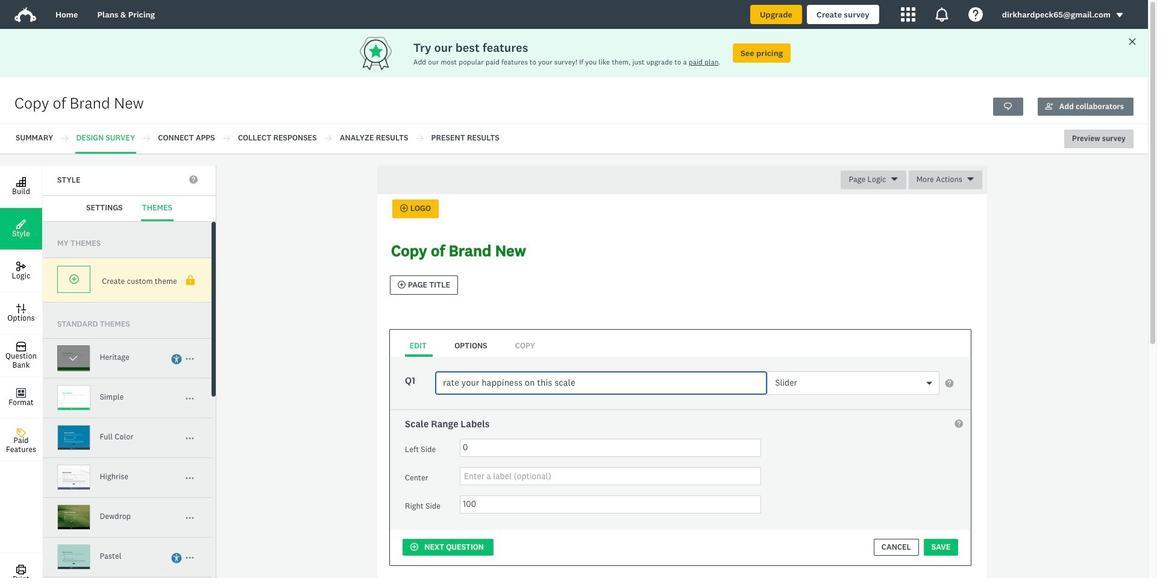 Task type: vqa. For each thing, say whether or not it's contained in the screenshot.
The Products Icon to the left
yes



Task type: locate. For each thing, give the bounding box(es) containing it.
0 horizontal spatial products icon image
[[901, 7, 916, 22]]

1 horizontal spatial products icon image
[[935, 7, 950, 22]]

rewards image
[[357, 33, 413, 73]]

products icon image
[[901, 7, 916, 22], [935, 7, 950, 22]]

help icon image
[[969, 7, 983, 22]]



Task type: describe. For each thing, give the bounding box(es) containing it.
dropdown arrow image
[[1116, 11, 1125, 19]]

1 products icon image from the left
[[901, 7, 916, 22]]

surveymonkey logo image
[[14, 7, 36, 22]]

2 products icon image from the left
[[935, 7, 950, 22]]



